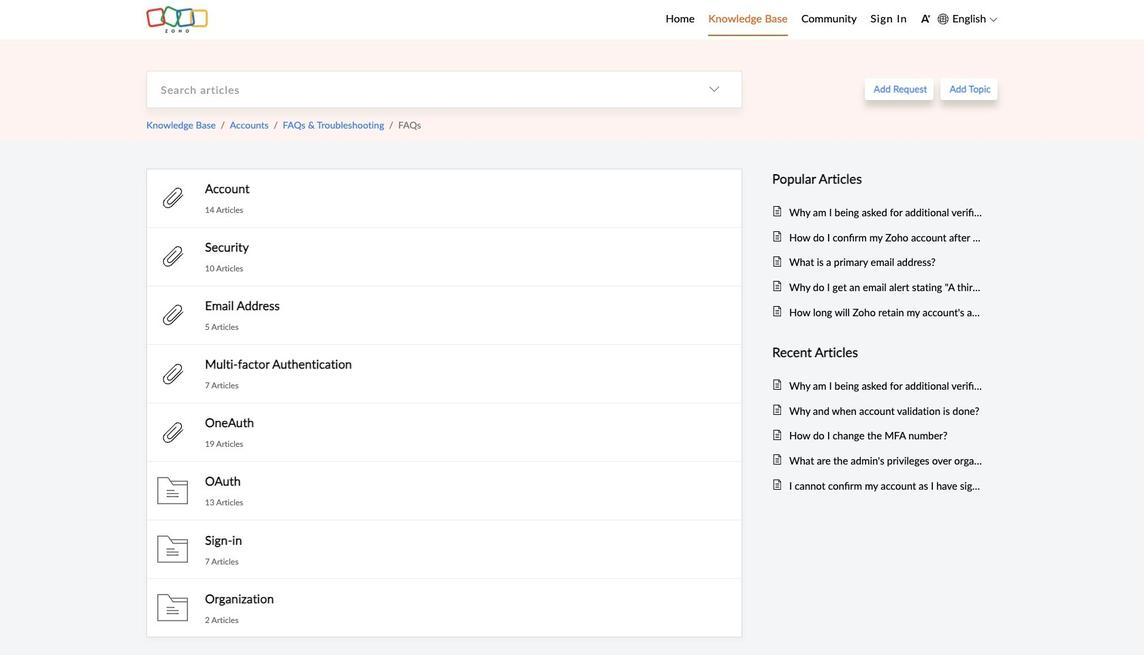 Task type: vqa. For each thing, say whether or not it's contained in the screenshot.
choose category Element
yes



Task type: locate. For each thing, give the bounding box(es) containing it.
0 vertical spatial heading
[[772, 169, 984, 190]]

choose category element
[[687, 71, 742, 107]]

Search articles field
[[147, 71, 687, 107]]

1 heading from the top
[[772, 169, 984, 190]]

heading
[[772, 169, 984, 190], [772, 342, 984, 363]]

user preference element
[[921, 9, 931, 30]]

1 vertical spatial heading
[[772, 342, 984, 363]]

user preference image
[[921, 14, 931, 24]]



Task type: describe. For each thing, give the bounding box(es) containing it.
choose languages element
[[938, 10, 998, 28]]

2 heading from the top
[[772, 342, 984, 363]]

choose category image
[[709, 84, 720, 95]]



